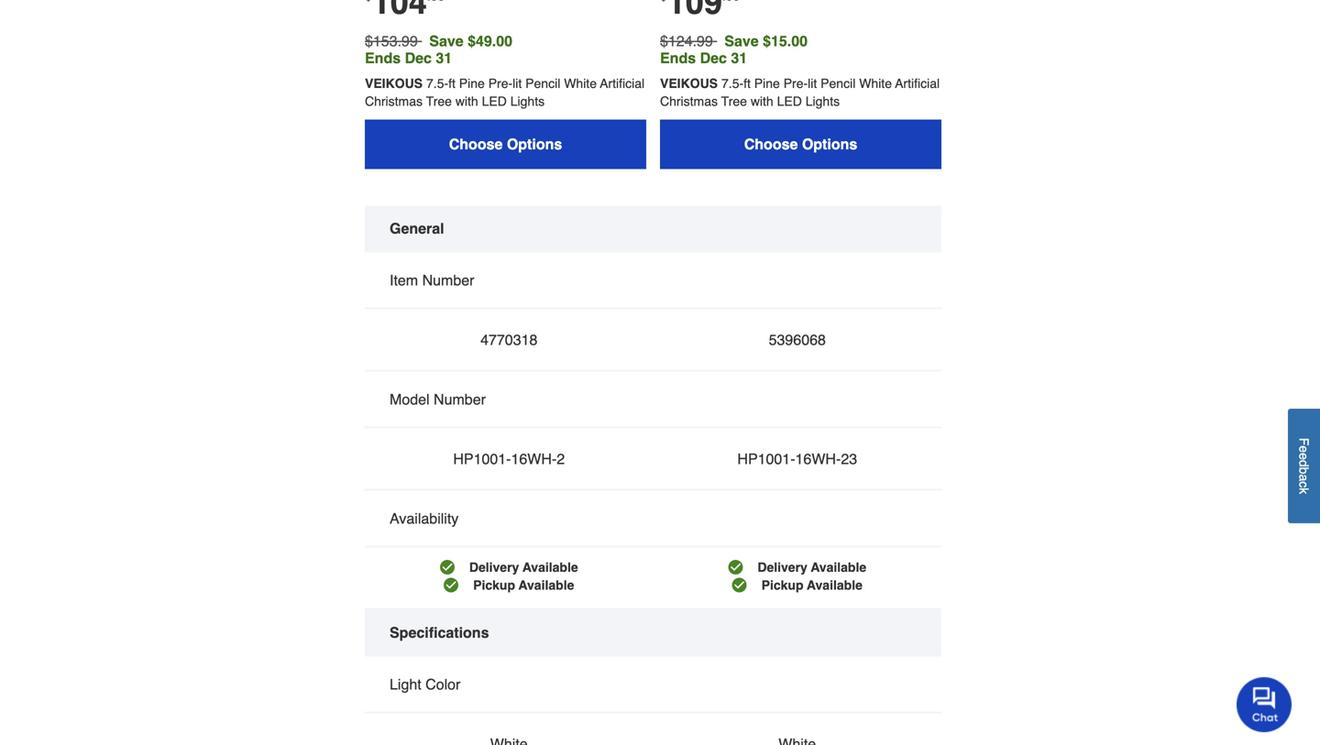 Task type: describe. For each thing, give the bounding box(es) containing it.
1 choose options button from the left
[[365, 120, 647, 169]]

2 artificial from the left
[[896, 76, 940, 91]]

2 led from the left
[[777, 94, 802, 109]]

save $15.00 ends dec 31
[[660, 33, 808, 67]]

1 pickup available from the left
[[473, 579, 575, 593]]

1 lit from the left
[[513, 76, 522, 91]]

2 pickup available from the left
[[762, 579, 863, 593]]

hp1001- for hp1001-16wh-2
[[453, 451, 511, 468]]

f
[[1297, 438, 1312, 446]]

model
[[390, 391, 430, 408]]

light
[[390, 676, 422, 693]]

2 choose from the left
[[745, 136, 798, 153]]

a
[[1297, 475, 1312, 482]]

chat invite button image
[[1237, 677, 1293, 733]]

23
[[841, 451, 858, 468]]

2 white from the left
[[860, 76, 892, 91]]

2 pickup from the left
[[762, 579, 804, 593]]

number for model number
[[434, 391, 486, 408]]

1 christmas from the left
[[365, 94, 423, 109]]

2 choose options button from the left
[[660, 120, 942, 169]]

2 delivery available from the left
[[758, 561, 867, 575]]

2 christmas from the left
[[660, 94, 718, 109]]

hp1001- for hp1001-16wh-23
[[738, 451, 796, 468]]

1 white from the left
[[564, 76, 597, 91]]

2
[[557, 451, 565, 468]]

hp1001-16wh-23
[[738, 451, 858, 468]]

2 pine from the left
[[755, 76, 780, 91]]

16wh- for 23
[[796, 451, 841, 468]]

2 lights from the left
[[806, 94, 840, 109]]

save $49.00 ends dec 31
[[365, 33, 513, 67]]

options for first choose options "button" from right
[[802, 136, 858, 153]]

2 7.5- from the left
[[722, 76, 744, 91]]

f e e d b a c k button
[[1289, 409, 1321, 524]]

2 pre- from the left
[[784, 76, 808, 91]]

4770318
[[481, 332, 538, 349]]

$15.00
[[763, 33, 808, 50]]

$49.00
[[468, 33, 513, 50]]

d
[[1297, 460, 1312, 467]]

1 ft from the left
[[449, 76, 456, 91]]

1 choose from the left
[[449, 136, 503, 153]]

2 tree from the left
[[722, 94, 748, 109]]

1 led from the left
[[482, 94, 507, 109]]

2 veikous from the left
[[660, 76, 718, 91]]

yes image
[[440, 561, 455, 575]]

choose options for first choose options "button" from left
[[449, 136, 563, 153]]

16wh- for 2
[[511, 451, 557, 468]]

1 delivery available from the left
[[469, 561, 578, 575]]

specifications
[[390, 625, 489, 642]]

1 7.5-ft pine pre-lit pencil white artificial christmas tree with led lights from the left
[[365, 76, 649, 109]]

dec for $153.99
[[405, 50, 432, 67]]

f e e d b a c k
[[1297, 438, 1312, 494]]

1 artificial from the left
[[600, 76, 645, 91]]

availability
[[390, 510, 459, 527]]

31 for $15.00
[[731, 50, 748, 67]]

1 with from the left
[[456, 94, 479, 109]]



Task type: locate. For each thing, give the bounding box(es) containing it.
tree down save $49.00 ends dec 31
[[426, 94, 452, 109]]

1 pickup from the left
[[473, 579, 516, 593]]

1 horizontal spatial pickup
[[762, 579, 804, 593]]

veikous
[[365, 76, 423, 91], [660, 76, 718, 91]]

k
[[1297, 488, 1312, 494]]

delivery
[[469, 561, 519, 575], [758, 561, 808, 575]]

hp1001- left 23
[[738, 451, 796, 468]]

number right item
[[422, 272, 475, 289]]

1 horizontal spatial veikous
[[660, 76, 718, 91]]

light color
[[390, 676, 461, 693]]

lights
[[511, 94, 545, 109], [806, 94, 840, 109]]

dec inside save $15.00 ends dec 31
[[700, 50, 727, 67]]

0 horizontal spatial pine
[[459, 76, 485, 91]]

1 horizontal spatial lights
[[806, 94, 840, 109]]

hp1001-
[[453, 451, 511, 468], [738, 451, 796, 468]]

2 31 from the left
[[731, 50, 748, 67]]

0 horizontal spatial ft
[[449, 76, 456, 91]]

1 horizontal spatial with
[[751, 94, 774, 109]]

item number
[[390, 272, 475, 289]]

1 horizontal spatial hp1001-
[[738, 451, 796, 468]]

1 horizontal spatial led
[[777, 94, 802, 109]]

2 delivery from the left
[[758, 561, 808, 575]]

31 for $49.00
[[436, 50, 452, 67]]

1 pre- from the left
[[489, 76, 513, 91]]

2 options from the left
[[802, 136, 858, 153]]

0 vertical spatial number
[[422, 272, 475, 289]]

ends
[[365, 50, 401, 67], [660, 50, 696, 67]]

delivery available
[[469, 561, 578, 575], [758, 561, 867, 575]]

b
[[1297, 467, 1312, 475]]

0 horizontal spatial choose
[[449, 136, 503, 153]]

number right model
[[434, 391, 486, 408]]

1 7.5- from the left
[[427, 76, 449, 91]]

e
[[1297, 446, 1312, 453], [1297, 453, 1312, 460]]

dec left $15.00
[[700, 50, 727, 67]]

16wh-
[[511, 451, 557, 468], [796, 451, 841, 468]]

2 ft from the left
[[744, 76, 751, 91]]

2 16wh- from the left
[[796, 451, 841, 468]]

save left $15.00
[[725, 33, 759, 50]]

number for item number
[[422, 272, 475, 289]]

0 horizontal spatial artificial
[[600, 76, 645, 91]]

1 pencil from the left
[[526, 76, 561, 91]]

7.5- down save $49.00 ends dec 31
[[427, 76, 449, 91]]

christmas down $153.99
[[365, 94, 423, 109]]

lights down $49.00
[[511, 94, 545, 109]]

choose options
[[449, 136, 563, 153], [745, 136, 858, 153]]

e up b
[[1297, 453, 1312, 460]]

ends for $153.99
[[365, 50, 401, 67]]

1 horizontal spatial 7.5-
[[722, 76, 744, 91]]

31 inside save $15.00 ends dec 31
[[731, 50, 748, 67]]

2 dec from the left
[[700, 50, 727, 67]]

1 horizontal spatial delivery available
[[758, 561, 867, 575]]

0 horizontal spatial veikous
[[365, 76, 423, 91]]

choose
[[449, 136, 503, 153], [745, 136, 798, 153]]

0 horizontal spatial pencil
[[526, 76, 561, 91]]

2 ends from the left
[[660, 50, 696, 67]]

0 horizontal spatial delivery available
[[469, 561, 578, 575]]

choose options button
[[365, 120, 647, 169], [660, 120, 942, 169]]

hp1001-16wh-2
[[453, 451, 565, 468]]

0 horizontal spatial 31
[[436, 50, 452, 67]]

white
[[564, 76, 597, 91], [860, 76, 892, 91]]

1 vertical spatial number
[[434, 391, 486, 408]]

ends inside save $49.00 ends dec 31
[[365, 50, 401, 67]]

1 horizontal spatial 31
[[731, 50, 748, 67]]

1 horizontal spatial pre-
[[784, 76, 808, 91]]

1 e from the top
[[1297, 446, 1312, 453]]

31 left $15.00
[[731, 50, 748, 67]]

$153.99
[[365, 33, 418, 50]]

2 hp1001- from the left
[[738, 451, 796, 468]]

1 horizontal spatial artificial
[[896, 76, 940, 91]]

1 16wh- from the left
[[511, 451, 557, 468]]

1 save from the left
[[430, 33, 464, 50]]

model number
[[390, 391, 486, 408]]

lights down $15.00
[[806, 94, 840, 109]]

1 horizontal spatial save
[[725, 33, 759, 50]]

1 veikous from the left
[[365, 76, 423, 91]]

1 dec from the left
[[405, 50, 432, 67]]

with down save $49.00 ends dec 31
[[456, 94, 479, 109]]

7.5- down save $15.00 ends dec 31
[[722, 76, 744, 91]]

c
[[1297, 482, 1312, 488]]

0 horizontal spatial lit
[[513, 76, 522, 91]]

0 horizontal spatial pre-
[[489, 76, 513, 91]]

artificial
[[600, 76, 645, 91], [896, 76, 940, 91]]

1 pine from the left
[[459, 76, 485, 91]]

1 delivery from the left
[[469, 561, 519, 575]]

hp1001- down the 'model number'
[[453, 451, 511, 468]]

0 horizontal spatial dec
[[405, 50, 432, 67]]

pickup
[[473, 579, 516, 593], [762, 579, 804, 593]]

save inside save $49.00 ends dec 31
[[430, 33, 464, 50]]

led down $49.00
[[482, 94, 507, 109]]

dec inside save $49.00 ends dec 31
[[405, 50, 432, 67]]

0 horizontal spatial 7.5-ft pine pre-lit pencil white artificial christmas tree with led lights
[[365, 76, 649, 109]]

1 hp1001- from the left
[[453, 451, 511, 468]]

1 tree from the left
[[426, 94, 452, 109]]

veikous down $124.99
[[660, 76, 718, 91]]

1 horizontal spatial lit
[[808, 76, 818, 91]]

1 horizontal spatial christmas
[[660, 94, 718, 109]]

christmas
[[365, 94, 423, 109], [660, 94, 718, 109]]

0 horizontal spatial 16wh-
[[511, 451, 557, 468]]

dec for $124.99
[[700, 50, 727, 67]]

with down save $15.00 ends dec 31
[[751, 94, 774, 109]]

5396068
[[769, 332, 826, 349]]

2 lit from the left
[[808, 76, 818, 91]]

number
[[422, 272, 475, 289], [434, 391, 486, 408]]

2 e from the top
[[1297, 453, 1312, 460]]

0 horizontal spatial hp1001-
[[453, 451, 511, 468]]

0 horizontal spatial 7.5-
[[427, 76, 449, 91]]

save for $15.00
[[725, 33, 759, 50]]

christmas down $124.99
[[660, 94, 718, 109]]

2 pencil from the left
[[821, 76, 856, 91]]

led down $15.00
[[777, 94, 802, 109]]

7.5-ft pine pre-lit pencil white artificial christmas tree with led lights down $15.00
[[660, 76, 944, 109]]

save
[[430, 33, 464, 50], [725, 33, 759, 50]]

available
[[523, 561, 578, 575], [811, 561, 867, 575], [519, 579, 575, 593], [807, 579, 863, 593]]

7.5-ft pine pre-lit pencil white artificial christmas tree with led lights
[[365, 76, 649, 109], [660, 76, 944, 109]]

e up d
[[1297, 446, 1312, 453]]

1 horizontal spatial ft
[[744, 76, 751, 91]]

pre- down $49.00
[[489, 76, 513, 91]]

1 31 from the left
[[436, 50, 452, 67]]

ends inside save $15.00 ends dec 31
[[660, 50, 696, 67]]

tree down save $15.00 ends dec 31
[[722, 94, 748, 109]]

0 horizontal spatial white
[[564, 76, 597, 91]]

pre- down $15.00
[[784, 76, 808, 91]]

31 inside save $49.00 ends dec 31
[[436, 50, 452, 67]]

1 horizontal spatial dec
[[700, 50, 727, 67]]

2 with from the left
[[751, 94, 774, 109]]

ft
[[449, 76, 456, 91], [744, 76, 751, 91]]

1 horizontal spatial options
[[802, 136, 858, 153]]

31 left $49.00
[[436, 50, 452, 67]]

dec
[[405, 50, 432, 67], [700, 50, 727, 67]]

1 horizontal spatial choose
[[745, 136, 798, 153]]

pine down $15.00
[[755, 76, 780, 91]]

dec left $49.00
[[405, 50, 432, 67]]

pickup available
[[473, 579, 575, 593], [762, 579, 863, 593]]

options for first choose options "button" from left
[[507, 136, 563, 153]]

options
[[507, 136, 563, 153], [802, 136, 858, 153]]

0 horizontal spatial choose options
[[449, 136, 563, 153]]

1 horizontal spatial pencil
[[821, 76, 856, 91]]

veikous down $153.99
[[365, 76, 423, 91]]

0 horizontal spatial pickup
[[473, 579, 516, 593]]

pre-
[[489, 76, 513, 91], [784, 76, 808, 91]]

ft down save $49.00 ends dec 31
[[449, 76, 456, 91]]

1 horizontal spatial 7.5-ft pine pre-lit pencil white artificial christmas tree with led lights
[[660, 76, 944, 109]]

tree
[[426, 94, 452, 109], [722, 94, 748, 109]]

0 horizontal spatial with
[[456, 94, 479, 109]]

ends for $124.99
[[660, 50, 696, 67]]

2 7.5-ft pine pre-lit pencil white artificial christmas tree with led lights from the left
[[660, 76, 944, 109]]

1 horizontal spatial ends
[[660, 50, 696, 67]]

0 horizontal spatial pickup available
[[473, 579, 575, 593]]

0 horizontal spatial delivery
[[469, 561, 519, 575]]

0 horizontal spatial christmas
[[365, 94, 423, 109]]

31
[[436, 50, 452, 67], [731, 50, 748, 67]]

yes image
[[729, 561, 743, 575], [444, 579, 459, 593], [733, 579, 747, 593]]

7.5-
[[427, 76, 449, 91], [722, 76, 744, 91]]

save for $49.00
[[430, 33, 464, 50]]

0 horizontal spatial options
[[507, 136, 563, 153]]

1 horizontal spatial pine
[[755, 76, 780, 91]]

$124.99
[[660, 33, 713, 50]]

choose options for first choose options "button" from right
[[745, 136, 858, 153]]

0 horizontal spatial choose options button
[[365, 120, 647, 169]]

save inside save $15.00 ends dec 31
[[725, 33, 759, 50]]

0 horizontal spatial lights
[[511, 94, 545, 109]]

pine down $49.00
[[459, 76, 485, 91]]

1 horizontal spatial tree
[[722, 94, 748, 109]]

1 lights from the left
[[511, 94, 545, 109]]

2 choose options from the left
[[745, 136, 858, 153]]

pencil
[[526, 76, 561, 91], [821, 76, 856, 91]]

0 horizontal spatial led
[[482, 94, 507, 109]]

0 horizontal spatial tree
[[426, 94, 452, 109]]

1 horizontal spatial choose options
[[745, 136, 858, 153]]

1 horizontal spatial choose options button
[[660, 120, 942, 169]]

0 horizontal spatial ends
[[365, 50, 401, 67]]

color
[[426, 676, 461, 693]]

7.5-ft pine pre-lit pencil white artificial christmas tree with led lights down $49.00
[[365, 76, 649, 109]]

item
[[390, 272, 418, 289]]

1 ends from the left
[[365, 50, 401, 67]]

1 choose options from the left
[[449, 136, 563, 153]]

1 options from the left
[[507, 136, 563, 153]]

with
[[456, 94, 479, 109], [751, 94, 774, 109]]

pine
[[459, 76, 485, 91], [755, 76, 780, 91]]

1 horizontal spatial white
[[860, 76, 892, 91]]

1 horizontal spatial pickup available
[[762, 579, 863, 593]]

2 save from the left
[[725, 33, 759, 50]]

ft down save $15.00 ends dec 31
[[744, 76, 751, 91]]

general
[[390, 220, 444, 237]]

lit
[[513, 76, 522, 91], [808, 76, 818, 91]]

0 horizontal spatial save
[[430, 33, 464, 50]]

1 horizontal spatial 16wh-
[[796, 451, 841, 468]]

led
[[482, 94, 507, 109], [777, 94, 802, 109]]

1 horizontal spatial delivery
[[758, 561, 808, 575]]

save left $49.00
[[430, 33, 464, 50]]



Task type: vqa. For each thing, say whether or not it's contained in the screenshot.
right delivery available
yes



